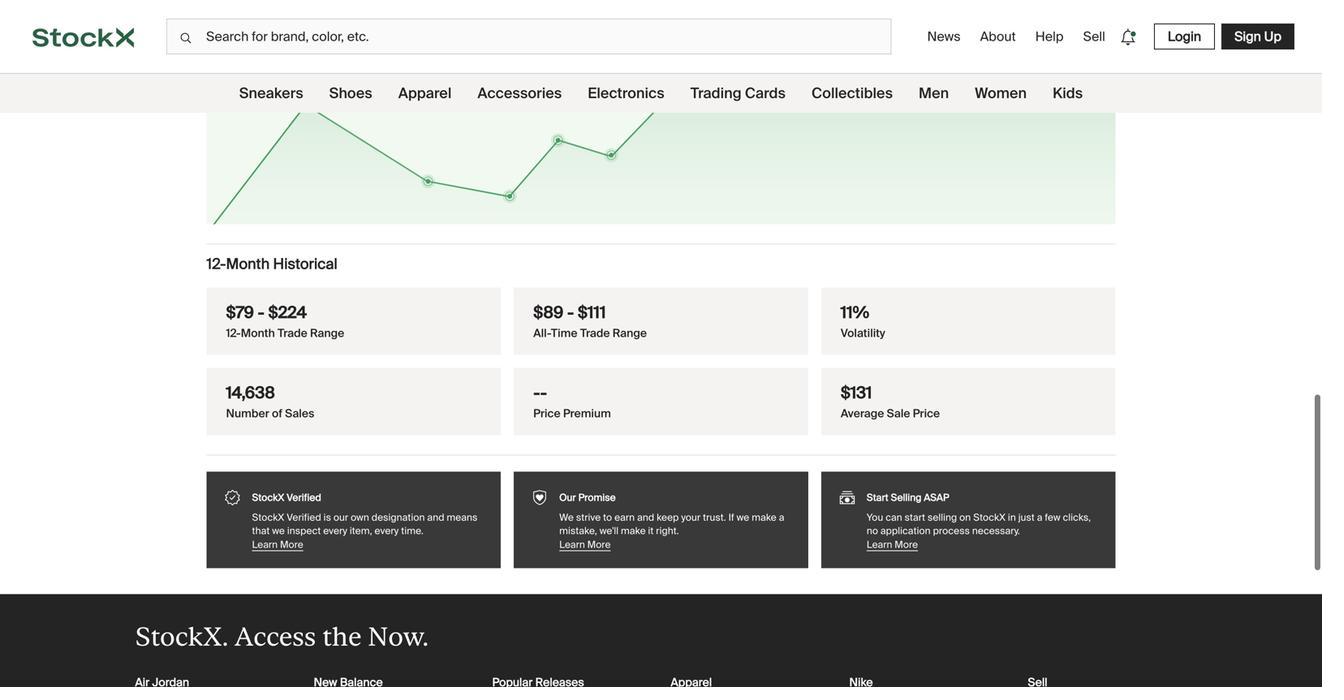 Task type: describe. For each thing, give the bounding box(es) containing it.
learn inside start selling asap you can start selling on stockx in just a few clicks, no application process necessary. learn more
[[867, 539, 893, 551]]

time
[[551, 326, 578, 341]]

all-
[[534, 326, 551, 341]]

price inside $131 average sale price
[[913, 406, 941, 421]]

learn more link for keep
[[560, 538, 793, 553]]

and inside stockx verified stockx verified is our own designation and means that we inspect every item, every time. learn more
[[428, 512, 445, 524]]

promise
[[579, 492, 616, 504]]

sign up for the leftmost sign up button
[[267, 23, 308, 38]]

process
[[934, 525, 970, 538]]

learn inside stockx verified stockx verified is our own designation and means that we inspect every item, every time. learn more
[[252, 539, 278, 551]]

11%
[[841, 303, 870, 323]]

necessary.
[[973, 525, 1021, 538]]

learn more link for designation
[[252, 538, 485, 553]]

men
[[919, 84, 950, 103]]

12- inside the $79         -          $224 12-month trade range
[[226, 326, 241, 341]]

our
[[334, 512, 349, 524]]

electronics link
[[588, 74, 665, 113]]

right.
[[656, 525, 680, 538]]

your
[[682, 512, 701, 524]]

start
[[867, 492, 889, 504]]

sale
[[887, 406, 911, 421]]

about
[[981, 28, 1017, 45]]

$89           -            $111 all-time trade range
[[534, 303, 647, 341]]

0 horizontal spatial make
[[621, 525, 646, 538]]

sales
[[285, 406, 315, 421]]

news
[[928, 28, 961, 45]]

and inside "our promise we strive to earn and keep your trust. if we make a mistake, we'll make it right. learn more"
[[638, 512, 655, 524]]

time.
[[401, 525, 424, 538]]

a inside "our promise we strive to earn and keep your trust. if we make a mistake, we'll make it right. learn more"
[[779, 512, 785, 524]]

selling
[[891, 492, 922, 504]]

mistake,
[[560, 525, 598, 538]]

collectibles
[[812, 84, 893, 103]]

up for the leftmost sign up button
[[293, 23, 308, 38]]

trading
[[691, 84, 742, 103]]

we
[[560, 512, 574, 524]]

range for $111
[[613, 326, 647, 341]]

trading cards
[[691, 84, 786, 103]]

historical
[[273, 255, 338, 274]]

trade for $79         -          $224
[[278, 326, 308, 341]]

stockx logo link
[[0, 0, 166, 73]]

more inside "our promise we strive to earn and keep your trust. if we make a mistake, we'll make it right. learn more"
[[588, 539, 611, 551]]

help
[[1036, 28, 1064, 45]]

women
[[976, 84, 1027, 103]]

accessories link
[[478, 74, 562, 113]]

Search... search field
[[166, 19, 892, 54]]

if
[[729, 512, 735, 524]]

to
[[604, 512, 613, 524]]

we for that
[[272, 525, 285, 538]]

kids link
[[1053, 74, 1084, 113]]

$224
[[268, 303, 307, 323]]

access
[[235, 622, 316, 652]]

apparel link
[[399, 74, 452, 113]]

selling
[[928, 512, 958, 524]]

1 horizontal spatial make
[[752, 512, 777, 524]]

on
[[960, 512, 972, 524]]

means
[[447, 512, 478, 524]]

women link
[[976, 74, 1027, 113]]

it
[[649, 525, 654, 538]]

stockx.
[[135, 622, 228, 652]]

1 verified from the top
[[287, 492, 321, 504]]

we for if
[[737, 512, 750, 524]]

start
[[905, 512, 926, 524]]

stockx inside start selling asap you can start selling on stockx in just a few clicks, no application process necessary. learn more
[[974, 512, 1006, 524]]

sign up for the right sign up button
[[1235, 28, 1282, 45]]

$131 average sale price
[[841, 383, 941, 421]]

that
[[252, 525, 270, 538]]

help link
[[1030, 22, 1071, 52]]

accessories
[[478, 84, 562, 103]]

cards
[[745, 84, 786, 103]]

notification unread icon image
[[1117, 26, 1140, 48]]

clicks,
[[1064, 512, 1092, 524]]

-- price premium
[[534, 383, 611, 421]]

14,638
[[226, 383, 275, 404]]

average
[[841, 406, 885, 421]]

more inside stockx verified stockx verified is our own designation and means that we inspect every item, every time. learn more
[[280, 539, 304, 551]]

price inside the -- price premium
[[534, 406, 561, 421]]

1 every from the left
[[323, 525, 348, 538]]

sell link
[[1077, 22, 1113, 52]]

$79
[[226, 303, 254, 323]]

range for $224
[[310, 326, 345, 341]]

stockx. access the now.
[[135, 622, 429, 652]]

sell
[[1084, 28, 1106, 45]]

number
[[226, 406, 269, 421]]

11% volatility
[[841, 303, 886, 341]]

0 vertical spatial month
[[226, 255, 270, 274]]



Task type: locate. For each thing, give the bounding box(es) containing it.
about link
[[974, 22, 1023, 52]]

can
[[886, 512, 903, 524]]

3 learn from the left
[[867, 539, 893, 551]]

every down "designation"
[[375, 525, 399, 538]]

we
[[737, 512, 750, 524], [272, 525, 285, 538]]

12- down $79
[[226, 326, 241, 341]]

- for $79
[[258, 303, 265, 323]]

verified
[[287, 492, 321, 504], [287, 512, 321, 524]]

price right sale
[[913, 406, 941, 421]]

asap
[[925, 492, 950, 504]]

2 more from the left
[[588, 539, 611, 551]]

a right "if"
[[779, 512, 785, 524]]

$111
[[578, 303, 606, 323]]

we inside "our promise we strive to earn and keep your trust. if we make a mistake, we'll make it right. learn more"
[[737, 512, 750, 524]]

stockx
[[252, 492, 285, 504], [252, 512, 285, 524], [974, 512, 1006, 524]]

shoes link
[[329, 74, 373, 113]]

0 horizontal spatial sign up button
[[233, 18, 342, 44]]

2 learn from the left
[[560, 539, 585, 551]]

our promise we strive to earn and keep your trust. if we make a mistake, we'll make it right. learn more
[[560, 492, 785, 551]]

1 horizontal spatial sign up
[[1235, 28, 1282, 45]]

0 horizontal spatial every
[[323, 525, 348, 538]]

of
[[272, 406, 283, 421]]

learn down that
[[252, 539, 278, 551]]

few
[[1046, 512, 1061, 524]]

stockx verified stockx verified is our own designation and means that we inspect every item, every time. learn more
[[252, 492, 478, 551]]

volatility
[[841, 326, 886, 341]]

1 horizontal spatial more
[[588, 539, 611, 551]]

2 horizontal spatial more
[[895, 539, 919, 551]]

1 horizontal spatial a
[[1038, 512, 1043, 524]]

price
[[534, 406, 561, 421], [913, 406, 941, 421]]

and up it
[[638, 512, 655, 524]]

trading cards link
[[691, 74, 786, 113]]

and left means
[[428, 512, 445, 524]]

learn more link down 'right.'
[[560, 538, 793, 553]]

learn more link down item,
[[252, 538, 485, 553]]

we right that
[[272, 525, 285, 538]]

more
[[280, 539, 304, 551], [588, 539, 611, 551], [895, 539, 919, 551]]

login
[[1169, 28, 1202, 45]]

we right "if"
[[737, 512, 750, 524]]

learn more link
[[252, 538, 485, 553], [560, 538, 793, 553], [867, 538, 1100, 553]]

0 horizontal spatial and
[[428, 512, 445, 524]]

electronics
[[588, 84, 665, 103]]

sign
[[267, 23, 290, 38], [1235, 28, 1262, 45]]

more down inspect
[[280, 539, 304, 551]]

item,
[[350, 525, 372, 538]]

1 vertical spatial we
[[272, 525, 285, 538]]

and
[[428, 512, 445, 524], [638, 512, 655, 524]]

sign up up sneakers link
[[267, 23, 308, 38]]

2 horizontal spatial learn
[[867, 539, 893, 551]]

$79         -          $224 12-month trade range
[[226, 303, 345, 341]]

0 vertical spatial verified
[[287, 492, 321, 504]]

1 vertical spatial month
[[241, 326, 275, 341]]

month down $79
[[241, 326, 275, 341]]

2 horizontal spatial learn more link
[[867, 538, 1100, 553]]

1 more from the left
[[280, 539, 304, 551]]

- inside the $79         -          $224 12-month trade range
[[258, 303, 265, 323]]

earn
[[615, 512, 635, 524]]

1 horizontal spatial price
[[913, 406, 941, 421]]

2 learn more link from the left
[[560, 538, 793, 553]]

sign for the leftmost sign up button
[[267, 23, 290, 38]]

trade down $224
[[278, 326, 308, 341]]

trade down the $111
[[580, 326, 610, 341]]

sign for the right sign up button
[[1235, 28, 1262, 45]]

more down application
[[895, 539, 919, 551]]

1 trade from the left
[[278, 326, 308, 341]]

12-
[[207, 255, 226, 274], [226, 326, 241, 341]]

news link
[[921, 22, 968, 52]]

range right time
[[613, 326, 647, 341]]

1 a from the left
[[779, 512, 785, 524]]

sign up sneakers link
[[267, 23, 290, 38]]

1 range from the left
[[310, 326, 345, 341]]

0 horizontal spatial more
[[280, 539, 304, 551]]

0 horizontal spatial range
[[310, 326, 345, 341]]

price left premium in the bottom left of the page
[[534, 406, 561, 421]]

0 horizontal spatial sign up
[[267, 23, 308, 38]]

1 horizontal spatial and
[[638, 512, 655, 524]]

a
[[779, 512, 785, 524], [1038, 512, 1043, 524]]

sneakers
[[239, 84, 303, 103]]

application
[[881, 525, 931, 538]]

sign up button
[[233, 18, 342, 44], [1222, 24, 1295, 50]]

make down earn
[[621, 525, 646, 538]]

0 horizontal spatial we
[[272, 525, 285, 538]]

no
[[867, 525, 879, 538]]

more inside start selling asap you can start selling on stockx in just a few clicks, no application process necessary. learn more
[[895, 539, 919, 551]]

- for -
[[541, 383, 547, 404]]

more down the 'we'll'
[[588, 539, 611, 551]]

start selling asap you can start selling on stockx in just a few clicks, no application process necessary. learn more
[[867, 492, 1092, 551]]

we inside stockx verified stockx verified is our own designation and means that we inspect every item, every time. learn more
[[272, 525, 285, 538]]

$131
[[841, 383, 872, 404]]

is
[[324, 512, 331, 524]]

1 horizontal spatial every
[[375, 525, 399, 538]]

sign up button right login
[[1222, 24, 1295, 50]]

sign up button up sneakers link
[[233, 18, 342, 44]]

kids
[[1053, 84, 1084, 103]]

sign right login
[[1235, 28, 1262, 45]]

- for $89
[[568, 303, 574, 323]]

learn down mistake,
[[560, 539, 585, 551]]

0 vertical spatial we
[[737, 512, 750, 524]]

you
[[867, 512, 884, 524]]

1 vertical spatial 12-
[[226, 326, 241, 341]]

12-month historical
[[207, 255, 338, 274]]

men link
[[919, 74, 950, 113]]

3 more from the left
[[895, 539, 919, 551]]

trade
[[278, 326, 308, 341], [580, 326, 610, 341]]

0 horizontal spatial a
[[779, 512, 785, 524]]

2 price from the left
[[913, 406, 941, 421]]

month inside the $79         -          $224 12-month trade range
[[241, 326, 275, 341]]

1 horizontal spatial sign
[[1235, 28, 1262, 45]]

trade inside the $79         -          $224 12-month trade range
[[278, 326, 308, 341]]

shoes
[[329, 84, 373, 103]]

$89
[[534, 303, 564, 323]]

12- up $79
[[207, 255, 226, 274]]

2 a from the left
[[1038, 512, 1043, 524]]

product category switcher element
[[0, 74, 1323, 113]]

designation
[[372, 512, 425, 524]]

2 and from the left
[[638, 512, 655, 524]]

0 horizontal spatial learn
[[252, 539, 278, 551]]

our
[[560, 492, 576, 504]]

up for the right sign up button
[[1265, 28, 1282, 45]]

2 range from the left
[[613, 326, 647, 341]]

0 horizontal spatial price
[[534, 406, 561, 421]]

make right "if"
[[752, 512, 777, 524]]

1 price from the left
[[534, 406, 561, 421]]

a inside start selling asap you can start selling on stockx in just a few clicks, no application process necessary. learn more
[[1038, 512, 1043, 524]]

the
[[323, 622, 362, 652]]

0 horizontal spatial up
[[293, 23, 308, 38]]

1 horizontal spatial sign up button
[[1222, 24, 1295, 50]]

range inside $89           -            $111 all-time trade range
[[613, 326, 647, 341]]

keep
[[657, 512, 679, 524]]

collectibles link
[[812, 74, 893, 113]]

sneakers link
[[239, 74, 303, 113]]

range inside the $79         -          $224 12-month trade range
[[310, 326, 345, 341]]

learn more link down necessary.
[[867, 538, 1100, 553]]

1 horizontal spatial we
[[737, 512, 750, 524]]

every
[[323, 525, 348, 538], [375, 525, 399, 538]]

0 horizontal spatial sign
[[267, 23, 290, 38]]

1 horizontal spatial range
[[613, 326, 647, 341]]

2 every from the left
[[375, 525, 399, 538]]

1 learn more link from the left
[[252, 538, 485, 553]]

2 verified from the top
[[287, 512, 321, 524]]

1 horizontal spatial learn more link
[[560, 538, 793, 553]]

trust.
[[703, 512, 727, 524]]

strive
[[577, 512, 601, 524]]

trade inside $89           -            $111 all-time trade range
[[580, 326, 610, 341]]

1 horizontal spatial up
[[1265, 28, 1282, 45]]

sign up right login
[[1235, 28, 1282, 45]]

2 trade from the left
[[580, 326, 610, 341]]

premium
[[564, 406, 611, 421]]

trade for $89           -            $111
[[580, 326, 610, 341]]

0 vertical spatial make
[[752, 512, 777, 524]]

learn inside "our promise we strive to earn and keep your trust. if we make a mistake, we'll make it right. learn more"
[[560, 539, 585, 551]]

learn more link for on
[[867, 538, 1100, 553]]

1 learn from the left
[[252, 539, 278, 551]]

up
[[293, 23, 308, 38], [1265, 28, 1282, 45]]

3 learn more link from the left
[[867, 538, 1100, 553]]

now.
[[368, 622, 429, 652]]

range
[[310, 326, 345, 341], [613, 326, 647, 341]]

learn down 'no'
[[867, 539, 893, 551]]

every down our
[[323, 525, 348, 538]]

1 horizontal spatial trade
[[580, 326, 610, 341]]

learn
[[252, 539, 278, 551], [560, 539, 585, 551], [867, 539, 893, 551]]

month
[[226, 255, 270, 274], [241, 326, 275, 341]]

range down 'historical'
[[310, 326, 345, 341]]

1 vertical spatial verified
[[287, 512, 321, 524]]

14,638 number of sales
[[226, 383, 315, 421]]

- inside $89           -            $111 all-time trade range
[[568, 303, 574, 323]]

0 horizontal spatial learn more link
[[252, 538, 485, 553]]

just
[[1019, 512, 1035, 524]]

month up $79
[[226, 255, 270, 274]]

own
[[351, 512, 369, 524]]

a left few
[[1038, 512, 1043, 524]]

we'll
[[600, 525, 619, 538]]

-
[[258, 303, 265, 323], [568, 303, 574, 323], [534, 383, 541, 404], [541, 383, 547, 404]]

in
[[1009, 512, 1017, 524]]

inspect
[[287, 525, 321, 538]]

0 vertical spatial 12-
[[207, 255, 226, 274]]

0 horizontal spatial trade
[[278, 326, 308, 341]]

1 vertical spatial make
[[621, 525, 646, 538]]

1 and from the left
[[428, 512, 445, 524]]

login button
[[1155, 24, 1216, 50]]

make
[[752, 512, 777, 524], [621, 525, 646, 538]]

1 horizontal spatial learn
[[560, 539, 585, 551]]

stockx logo image
[[32, 27, 134, 48]]



Task type: vqa. For each thing, say whether or not it's contained in the screenshot.
AIR JORDAN link
no



